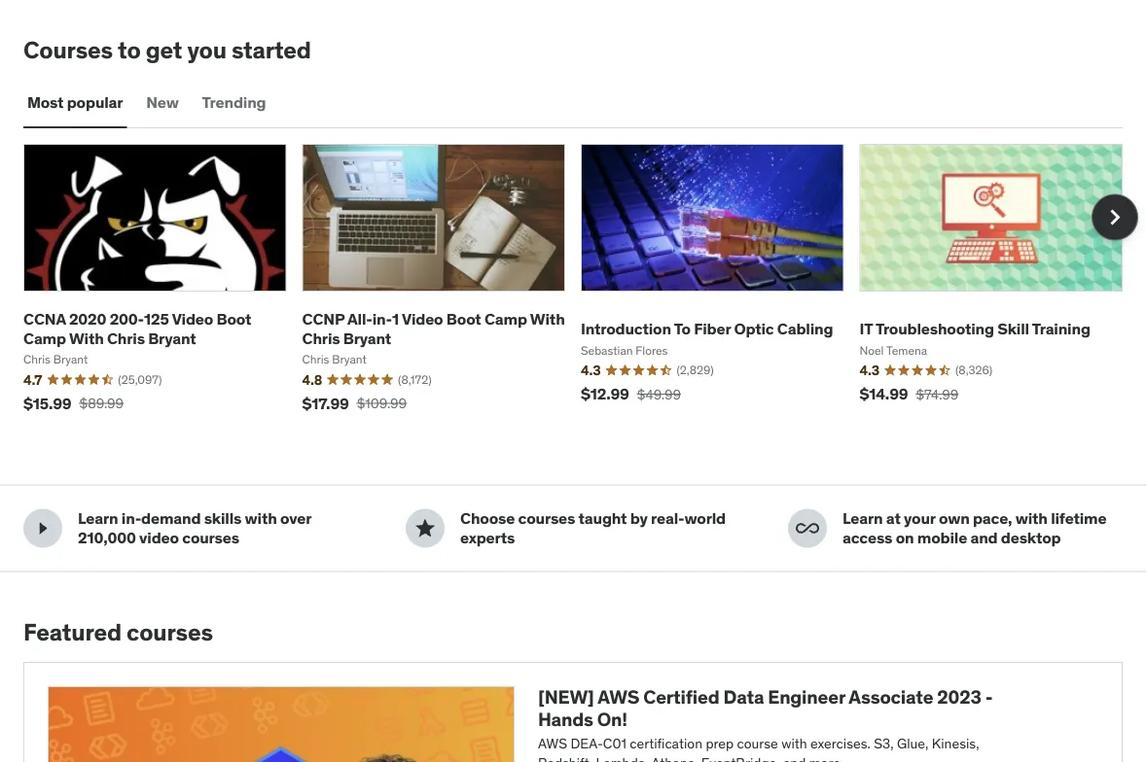 Task type: locate. For each thing, give the bounding box(es) containing it.
camp
[[485, 310, 527, 330], [23, 328, 66, 348]]

new button
[[142, 80, 183, 126]]

0 horizontal spatial chris
[[107, 328, 145, 348]]

0 horizontal spatial camp
[[23, 328, 66, 348]]

learn left at
[[843, 509, 883, 529]]

courses for featured courses
[[127, 618, 213, 647]]

with for ccnp all-in-1 video boot camp with chris bryant
[[530, 310, 565, 330]]

course
[[737, 736, 778, 753]]

medium image
[[31, 517, 54, 540], [414, 517, 437, 540], [796, 517, 819, 540]]

1 horizontal spatial video
[[402, 310, 443, 330]]

1 learn from the left
[[78, 509, 118, 529]]

1
[[392, 310, 399, 330]]

in- left skills on the bottom left of page
[[122, 509, 141, 529]]

learn for learn in-demand skills with over 210,000 video courses
[[78, 509, 118, 529]]

and inside [new] aws certified data engineer associate 2023 - hands on! aws dea-c01 certification prep course with exercises. s3, glue, kinesis, redshift, lambda, athena, eventbridge, and more
[[783, 755, 806, 763]]

1 chris from the left
[[107, 328, 145, 348]]

0 horizontal spatial in-
[[122, 509, 141, 529]]

certification
[[630, 736, 703, 753]]

in-
[[372, 310, 392, 330], [122, 509, 141, 529]]

0 horizontal spatial aws
[[538, 736, 567, 753]]

with inside [new] aws certified data engineer associate 2023 - hands on! aws dea-c01 certification prep course with exercises. s3, glue, kinesis, redshift, lambda, athena, eventbridge, and more
[[782, 736, 807, 753]]

fiber
[[694, 319, 731, 339]]

introduction to fiber optic cabling
[[581, 319, 833, 339]]

chris left all-
[[302, 328, 340, 348]]

2 chris from the left
[[302, 328, 340, 348]]

cabling
[[777, 319, 833, 339]]

boot right 1
[[446, 310, 481, 330]]

courses inside choose courses taught by real-world experts
[[518, 509, 575, 529]]

at
[[886, 509, 901, 529]]

200-
[[110, 310, 144, 330]]

and left more
[[783, 755, 806, 763]]

with right course
[[782, 736, 807, 753]]

medium image for learn at your own pace, with lifetime access on mobile and desktop
[[796, 517, 819, 540]]

camp for ccna 2020 200-125 video boot camp with chris bryant
[[23, 328, 66, 348]]

learn in-demand skills with over 210,000 video courses
[[78, 509, 311, 548]]

1 horizontal spatial medium image
[[414, 517, 437, 540]]

in- inside "learn in-demand skills with over 210,000 video courses"
[[122, 509, 141, 529]]

bryant inside ccna 2020 200-125 video boot camp with chris bryant
[[148, 328, 196, 348]]

1 horizontal spatial and
[[971, 528, 998, 548]]

and right own in the bottom right of the page
[[971, 528, 998, 548]]

aws up "c01"
[[598, 686, 640, 709]]

1 horizontal spatial boot
[[446, 310, 481, 330]]

1 horizontal spatial camp
[[485, 310, 527, 330]]

2 horizontal spatial with
[[1016, 509, 1048, 529]]

optic
[[734, 319, 774, 339]]

chris
[[107, 328, 145, 348], [302, 328, 340, 348]]

bryant inside ccnp all-in-1 video boot camp with chris bryant
[[343, 328, 391, 348]]

learn left "video"
[[78, 509, 118, 529]]

video inside ccna 2020 200-125 video boot camp with chris bryant
[[172, 310, 213, 330]]

with left over
[[245, 509, 277, 529]]

2 bryant from the left
[[343, 328, 391, 348]]

camp for ccnp all-in-1 video boot camp with chris bryant
[[485, 310, 527, 330]]

with
[[245, 509, 277, 529], [1016, 509, 1048, 529], [782, 736, 807, 753]]

2 video from the left
[[402, 310, 443, 330]]

125
[[144, 310, 169, 330]]

1 horizontal spatial with
[[782, 736, 807, 753]]

certified
[[643, 686, 720, 709]]

1 horizontal spatial chris
[[302, 328, 340, 348]]

medium image left experts
[[414, 517, 437, 540]]

your
[[904, 509, 936, 529]]

video right 1
[[402, 310, 443, 330]]

skills
[[204, 509, 242, 529]]

0 horizontal spatial and
[[783, 755, 806, 763]]

0 vertical spatial in-
[[372, 310, 392, 330]]

2 learn from the left
[[843, 509, 883, 529]]

in- right ccnp
[[372, 310, 392, 330]]

c01
[[603, 736, 627, 753]]

0 horizontal spatial with
[[245, 509, 277, 529]]

chris right 2020
[[107, 328, 145, 348]]

camp inside ccnp all-in-1 video boot camp with chris bryant
[[485, 310, 527, 330]]

0 horizontal spatial learn
[[78, 509, 118, 529]]

with inside ccnp all-in-1 video boot camp with chris bryant
[[530, 310, 565, 330]]

aws up redshift,
[[538, 736, 567, 753]]

introduction to fiber optic cabling link
[[581, 319, 833, 339]]

featured
[[23, 618, 122, 647]]

learn inside the learn at your own pace, with lifetime access on mobile and desktop
[[843, 509, 883, 529]]

hands
[[538, 708, 593, 732]]

learn at your own pace, with lifetime access on mobile and desktop
[[843, 509, 1107, 548]]

1 horizontal spatial aws
[[598, 686, 640, 709]]

0 horizontal spatial video
[[172, 310, 213, 330]]

0 horizontal spatial bryant
[[148, 328, 196, 348]]

bryant
[[148, 328, 196, 348], [343, 328, 391, 348]]

chris inside ccnp all-in-1 video boot camp with chris bryant
[[302, 328, 340, 348]]

with right pace,
[[1016, 509, 1048, 529]]

bryant for 125
[[148, 328, 196, 348]]

boot
[[217, 310, 251, 330], [446, 310, 481, 330]]

boot inside ccna 2020 200-125 video boot camp with chris bryant
[[217, 310, 251, 330]]

chris inside ccna 2020 200-125 video boot camp with chris bryant
[[107, 328, 145, 348]]

1 bryant from the left
[[148, 328, 196, 348]]

learn
[[78, 509, 118, 529], [843, 509, 883, 529]]

bryant left 1
[[343, 328, 391, 348]]

with left introduction
[[530, 310, 565, 330]]

2 medium image from the left
[[414, 517, 437, 540]]

0 horizontal spatial boot
[[217, 310, 251, 330]]

1 horizontal spatial bryant
[[343, 328, 391, 348]]

associate
[[849, 686, 933, 709]]

1 boot from the left
[[217, 310, 251, 330]]

courses
[[518, 509, 575, 529], [182, 528, 239, 548], [127, 618, 213, 647]]

1 vertical spatial in-
[[122, 509, 141, 529]]

with left 200-
[[69, 328, 104, 348]]

medium image left 210,000
[[31, 517, 54, 540]]

2 horizontal spatial medium image
[[796, 517, 819, 540]]

1 vertical spatial and
[[783, 755, 806, 763]]

on!
[[597, 708, 627, 732]]

camp inside ccna 2020 200-125 video boot camp with chris bryant
[[23, 328, 66, 348]]

ccna 2020 200-125 video boot camp with chris bryant link
[[23, 310, 251, 348]]

in- inside ccnp all-in-1 video boot camp with chris bryant
[[372, 310, 392, 330]]

1 horizontal spatial with
[[530, 310, 565, 330]]

lambda,
[[596, 755, 649, 763]]

bryant for 1
[[343, 328, 391, 348]]

ccnp all-in-1 video boot camp with chris bryant link
[[302, 310, 565, 348]]

experts
[[460, 528, 515, 548]]

1 horizontal spatial in-
[[372, 310, 392, 330]]

1 video from the left
[[172, 310, 213, 330]]

lifetime
[[1051, 509, 1107, 529]]

2023
[[937, 686, 982, 709]]

0 horizontal spatial medium image
[[31, 517, 54, 540]]

and
[[971, 528, 998, 548], [783, 755, 806, 763]]

on
[[896, 528, 914, 548]]

choose
[[460, 509, 515, 529]]

courses down "video"
[[127, 618, 213, 647]]

with inside ccna 2020 200-125 video boot camp with chris bryant
[[69, 328, 104, 348]]

1 medium image from the left
[[31, 517, 54, 540]]

training
[[1032, 319, 1091, 339]]

choose courses taught by real-world experts
[[460, 509, 726, 548]]

1 horizontal spatial learn
[[843, 509, 883, 529]]

courses inside "learn in-demand skills with over 210,000 video courses"
[[182, 528, 239, 548]]

courses for choose courses taught by real-world experts
[[518, 509, 575, 529]]

learn inside "learn in-demand skills with over 210,000 video courses"
[[78, 509, 118, 529]]

it troubleshooting skill training link
[[860, 319, 1091, 339]]

by
[[630, 509, 648, 529]]

0 vertical spatial and
[[971, 528, 998, 548]]

bryant right 200-
[[148, 328, 196, 348]]

0 horizontal spatial with
[[69, 328, 104, 348]]

pace,
[[973, 509, 1012, 529]]

all-
[[347, 310, 372, 330]]

kinesis,
[[932, 736, 979, 753]]

video inside ccnp all-in-1 video boot camp with chris bryant
[[402, 310, 443, 330]]

aws
[[598, 686, 640, 709], [538, 736, 567, 753]]

3 medium image from the left
[[796, 517, 819, 540]]

medium image for learn in-demand skills with over 210,000 video courses
[[31, 517, 54, 540]]

medium image left access
[[796, 517, 819, 540]]

redshift,
[[538, 755, 593, 763]]

ccna 2020 200-125 video boot camp with chris bryant
[[23, 310, 251, 348]]

to
[[118, 35, 141, 64]]

boot right 125
[[217, 310, 251, 330]]

2 boot from the left
[[446, 310, 481, 330]]

video right 125
[[172, 310, 213, 330]]

ccna
[[23, 310, 66, 330]]

boot inside ccnp all-in-1 video boot camp with chris bryant
[[446, 310, 481, 330]]

with
[[530, 310, 565, 330], [69, 328, 104, 348]]

demand
[[141, 509, 201, 529]]

troubleshooting
[[876, 319, 994, 339]]

video
[[172, 310, 213, 330], [402, 310, 443, 330]]

courses left taught
[[518, 509, 575, 529]]

courses right "video"
[[182, 528, 239, 548]]

you
[[187, 35, 227, 64]]

desktop
[[1001, 528, 1061, 548]]



Task type: describe. For each thing, give the bounding box(es) containing it.
world
[[684, 509, 726, 529]]

boot for 1
[[446, 310, 481, 330]]

new
[[146, 93, 179, 113]]

data
[[723, 686, 764, 709]]

athena,
[[651, 755, 698, 763]]

learn for learn at your own pace, with lifetime access on mobile and desktop
[[843, 509, 883, 529]]

2020
[[69, 310, 106, 330]]

ccnp
[[302, 310, 345, 330]]

with inside the learn at your own pace, with lifetime access on mobile and desktop
[[1016, 509, 1048, 529]]

over
[[280, 509, 311, 529]]

taught
[[579, 509, 627, 529]]

s3,
[[874, 736, 894, 753]]

eventbridge,
[[701, 755, 780, 763]]

courses to get you started
[[23, 35, 311, 64]]

[new] aws certified data engineer associate 2023 - hands on! aws dea-c01 certification prep course with exercises. s3, glue, kinesis, redshift, lambda, athena, eventbridge, and more
[[538, 686, 993, 763]]

ccnp all-in-1 video boot camp with chris bryant
[[302, 310, 565, 348]]

access
[[843, 528, 893, 548]]

real-
[[651, 509, 684, 529]]

[new]
[[538, 686, 594, 709]]

chris for all-
[[302, 328, 340, 348]]

it troubleshooting skill training
[[860, 319, 1091, 339]]

most
[[27, 93, 64, 113]]

started
[[232, 35, 311, 64]]

skill
[[998, 319, 1029, 339]]

video for 1
[[402, 310, 443, 330]]

with for ccna 2020 200-125 video boot camp with chris bryant
[[69, 328, 104, 348]]

introduction
[[581, 319, 671, 339]]

exercises.
[[811, 736, 871, 753]]

-
[[985, 686, 993, 709]]

and inside the learn at your own pace, with lifetime access on mobile and desktop
[[971, 528, 998, 548]]

carousel element
[[23, 144, 1138, 438]]

popular
[[67, 93, 123, 113]]

medium image for choose courses taught by real-world experts
[[414, 517, 437, 540]]

courses
[[23, 35, 113, 64]]

featured courses
[[23, 618, 213, 647]]

engineer
[[768, 686, 845, 709]]

210,000
[[78, 528, 136, 548]]

video for 125
[[172, 310, 213, 330]]

boot for 125
[[217, 310, 251, 330]]

get
[[146, 35, 182, 64]]

0 vertical spatial aws
[[598, 686, 640, 709]]

most popular button
[[23, 80, 127, 126]]

own
[[939, 509, 970, 529]]

glue,
[[897, 736, 929, 753]]

more
[[809, 755, 841, 763]]

video
[[139, 528, 179, 548]]

trending
[[202, 93, 266, 113]]

with inside "learn in-demand skills with over 210,000 video courses"
[[245, 509, 277, 529]]

dea-
[[571, 736, 603, 753]]

to
[[674, 319, 691, 339]]

it
[[860, 319, 873, 339]]

trending button
[[198, 80, 270, 126]]

1 vertical spatial aws
[[538, 736, 567, 753]]

chris for 2020
[[107, 328, 145, 348]]

next image
[[1100, 202, 1131, 233]]

mobile
[[917, 528, 967, 548]]

most popular
[[27, 93, 123, 113]]

prep
[[706, 736, 734, 753]]



Task type: vqa. For each thing, say whether or not it's contained in the screenshot.
'210,000' at the left bottom of page
yes



